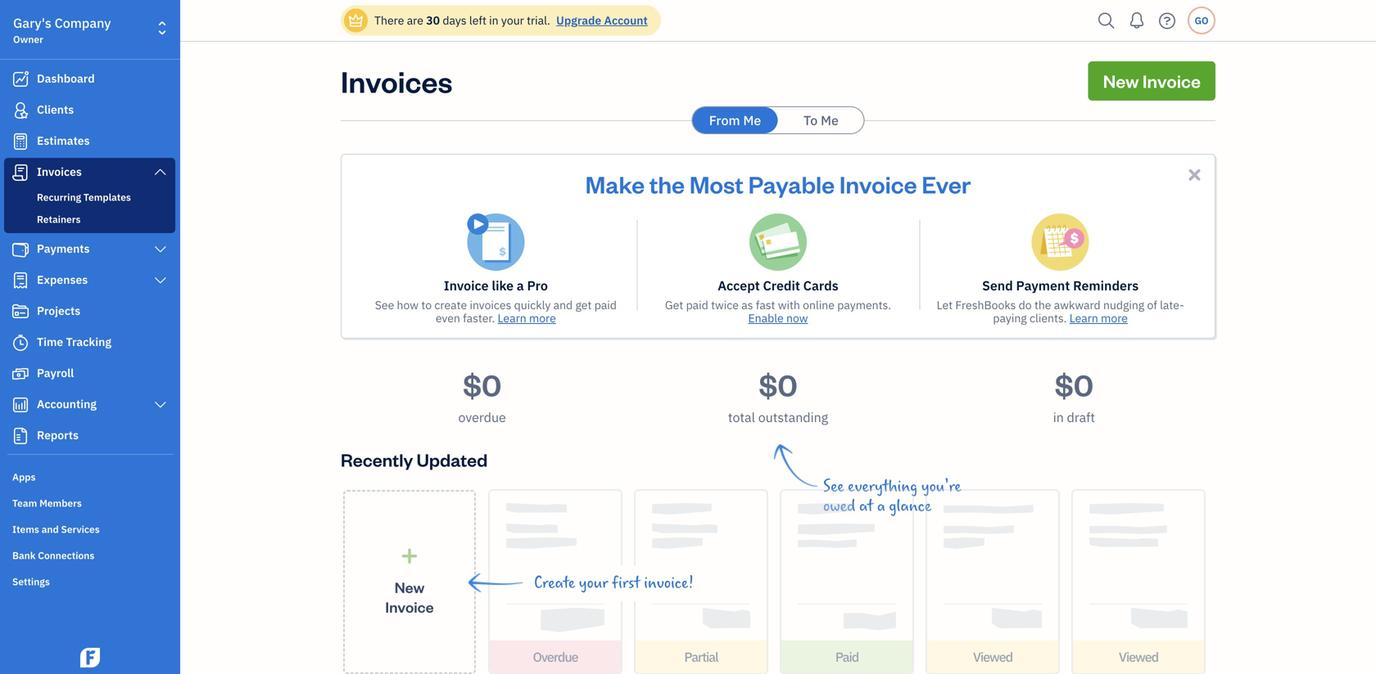 Task type: locate. For each thing, give the bounding box(es) containing it.
chevron large down image for accounting
[[153, 399, 168, 412]]

1 $0 from the left
[[463, 365, 502, 404]]

client image
[[11, 102, 30, 119]]

in inside $0 in draft
[[1053, 409, 1064, 426]]

0 horizontal spatial overdue
[[458, 409, 506, 426]]

team members
[[12, 497, 82, 510]]

more down pro
[[529, 311, 556, 326]]

chevron large down image down "retainers" link
[[153, 243, 168, 256]]

learn more down reminders
[[1070, 311, 1128, 326]]

0 horizontal spatial me
[[743, 112, 761, 129]]

recurring
[[37, 191, 81, 204]]

1 vertical spatial a
[[877, 498, 885, 516]]

recurring templates
[[37, 191, 131, 204]]

0 vertical spatial the
[[649, 169, 685, 199]]

faster.
[[463, 311, 495, 326]]

see
[[375, 298, 394, 313], [823, 478, 844, 496]]

1 vertical spatial see
[[823, 478, 844, 496]]

$0 down faster. on the left of page
[[463, 365, 502, 404]]

1 chevron large down image from the top
[[153, 274, 168, 288]]

0 vertical spatial chevron large down image
[[153, 165, 168, 179]]

0 horizontal spatial and
[[42, 523, 59, 537]]

your left first
[[579, 575, 608, 593]]

settings
[[12, 576, 50, 589]]

me right the from
[[743, 112, 761, 129]]

invoices
[[470, 298, 511, 313]]

there are 30 days left in your trial. upgrade account
[[374, 13, 648, 28]]

1 viewed from the left
[[973, 649, 1013, 666]]

upgrade account link
[[553, 13, 648, 28]]

2 learn more from the left
[[1070, 311, 1128, 326]]

0 horizontal spatial new invoice link
[[343, 491, 476, 675]]

1 horizontal spatial new
[[1103, 69, 1139, 93]]

to me link
[[779, 107, 864, 134]]

1 horizontal spatial and
[[553, 298, 573, 313]]

settings link
[[4, 569, 175, 594]]

0 horizontal spatial new
[[395, 578, 425, 597]]

new down search icon
[[1103, 69, 1139, 93]]

1 vertical spatial in
[[1053, 409, 1064, 426]]

send payment reminders
[[982, 277, 1139, 294]]

0 horizontal spatial more
[[529, 311, 556, 326]]

services
[[61, 523, 100, 537]]

templates
[[83, 191, 131, 204]]

learn more down pro
[[498, 311, 556, 326]]

create
[[534, 575, 575, 593]]

invoice image
[[11, 165, 30, 181]]

$0 total outstanding
[[728, 365, 828, 426]]

and right items
[[42, 523, 59, 537]]

a right at
[[877, 498, 885, 516]]

2 viewed from the left
[[1119, 649, 1158, 666]]

overdue
[[458, 409, 506, 426], [533, 649, 578, 666]]

more
[[529, 311, 556, 326], [1101, 311, 1128, 326]]

1 learn from the left
[[498, 311, 526, 326]]

see for see how to create invoices quickly and get paid even faster.
[[375, 298, 394, 313]]

2 more from the left
[[1101, 311, 1128, 326]]

invoice left ever
[[839, 169, 917, 199]]

draft
[[1067, 409, 1095, 426]]

chevron large down image
[[153, 165, 168, 179], [153, 243, 168, 256]]

owner
[[13, 33, 43, 46]]

1 more from the left
[[529, 311, 556, 326]]

how
[[397, 298, 419, 313]]

expenses
[[37, 272, 88, 288]]

0 vertical spatial new invoice
[[1103, 69, 1201, 93]]

a left pro
[[517, 277, 524, 294]]

create your first invoice!
[[534, 575, 694, 593]]

2 learn from the left
[[1070, 311, 1098, 326]]

0 vertical spatial your
[[501, 13, 524, 28]]

1 horizontal spatial me
[[821, 112, 839, 129]]

0 horizontal spatial see
[[375, 298, 394, 313]]

0 horizontal spatial invoices
[[37, 164, 82, 179]]

see up the owed
[[823, 478, 844, 496]]

invoice down go to help image
[[1143, 69, 1201, 93]]

0 vertical spatial invoices
[[341, 61, 453, 100]]

tracking
[[66, 335, 111, 350]]

2 horizontal spatial $0
[[1055, 365, 1094, 404]]

1 vertical spatial new invoice link
[[343, 491, 476, 675]]

1 horizontal spatial in
[[1053, 409, 1064, 426]]

search image
[[1094, 9, 1120, 33]]

plus image
[[400, 548, 419, 565]]

1 vertical spatial new
[[395, 578, 425, 597]]

learn
[[498, 311, 526, 326], [1070, 311, 1098, 326]]

2 chevron large down image from the top
[[153, 399, 168, 412]]

account
[[604, 13, 648, 28]]

0 horizontal spatial paid
[[594, 298, 617, 313]]

more down reminders
[[1101, 311, 1128, 326]]

1 vertical spatial new invoice
[[385, 578, 434, 617]]

in
[[489, 13, 499, 28], [1053, 409, 1064, 426]]

$0 for $0 in draft
[[1055, 365, 1094, 404]]

2 me from the left
[[821, 112, 839, 129]]

let
[[937, 298, 953, 313]]

chevron large down image down payments link
[[153, 274, 168, 288]]

3 $0 from the left
[[1055, 365, 1094, 404]]

1 vertical spatial chevron large down image
[[153, 243, 168, 256]]

go button
[[1188, 7, 1216, 34]]

1 horizontal spatial $0
[[759, 365, 798, 404]]

to me
[[804, 112, 839, 129]]

paid
[[594, 298, 617, 313], [686, 298, 708, 313], [835, 649, 859, 666]]

dashboard image
[[11, 71, 30, 88]]

$0 for $0 overdue
[[463, 365, 502, 404]]

chevron large down image
[[153, 274, 168, 288], [153, 399, 168, 412]]

paid inside see how to create invoices quickly and get paid even faster.
[[594, 298, 617, 313]]

see left how
[[375, 298, 394, 313]]

me right to
[[821, 112, 839, 129]]

see inside see how to create invoices quickly and get paid even faster.
[[375, 298, 394, 313]]

more for send payment reminders
[[1101, 311, 1128, 326]]

to
[[421, 298, 432, 313]]

the right do
[[1035, 298, 1051, 313]]

expense image
[[11, 273, 30, 289]]

2 chevron large down image from the top
[[153, 243, 168, 256]]

invoice down plus icon
[[385, 598, 434, 617]]

chevron large down image down payroll link
[[153, 399, 168, 412]]

there
[[374, 13, 404, 28]]

learn more for a
[[498, 311, 556, 326]]

new invoice down go to help image
[[1103, 69, 1201, 93]]

overdue up updated
[[458, 409, 506, 426]]

chevron large down image inside accounting link
[[153, 399, 168, 412]]

learn right clients.
[[1070, 311, 1098, 326]]

$0 inside $0 in draft
[[1055, 365, 1094, 404]]

0 horizontal spatial learn
[[498, 311, 526, 326]]

0 horizontal spatial a
[[517, 277, 524, 294]]

0 horizontal spatial viewed
[[973, 649, 1013, 666]]

1 vertical spatial and
[[42, 523, 59, 537]]

cards
[[803, 277, 839, 294]]

and left get
[[553, 298, 573, 313]]

1 horizontal spatial learn
[[1070, 311, 1098, 326]]

$0 inside $0 total outstanding
[[759, 365, 798, 404]]

1 vertical spatial the
[[1035, 298, 1051, 313]]

$0 up outstanding
[[759, 365, 798, 404]]

project image
[[11, 304, 30, 320]]

updated
[[417, 448, 488, 472]]

0 vertical spatial overdue
[[458, 409, 506, 426]]

clients link
[[4, 96, 175, 125]]

a
[[517, 277, 524, 294], [877, 498, 885, 516]]

payroll link
[[4, 360, 175, 389]]

total
[[728, 409, 755, 426]]

learn right faster. on the left of page
[[498, 311, 526, 326]]

new down plus icon
[[395, 578, 425, 597]]

1 vertical spatial invoices
[[37, 164, 82, 179]]

0 horizontal spatial in
[[489, 13, 499, 28]]

like
[[492, 277, 514, 294]]

go
[[1195, 14, 1209, 27]]

$0 for $0 total outstanding
[[759, 365, 798, 404]]

most
[[690, 169, 744, 199]]

1 horizontal spatial more
[[1101, 311, 1128, 326]]

1 horizontal spatial new invoice
[[1103, 69, 1201, 93]]

0 horizontal spatial new invoice
[[385, 578, 434, 617]]

new invoice
[[1103, 69, 1201, 93], [385, 578, 434, 617]]

invoice up create
[[444, 277, 489, 294]]

and inside see how to create invoices quickly and get paid even faster.
[[553, 298, 573, 313]]

chevron large down image for expenses
[[153, 274, 168, 288]]

0 horizontal spatial the
[[649, 169, 685, 199]]

0 vertical spatial in
[[489, 13, 499, 28]]

pro
[[527, 277, 548, 294]]

$0 in draft
[[1053, 365, 1095, 426]]

the
[[649, 169, 685, 199], [1035, 298, 1051, 313]]

viewed
[[973, 649, 1013, 666], [1119, 649, 1158, 666]]

0 horizontal spatial $0
[[463, 365, 502, 404]]

do
[[1019, 298, 1032, 313]]

see inside see everything you're owed at a glance
[[823, 478, 844, 496]]

1 vertical spatial your
[[579, 575, 608, 593]]

send payment reminders image
[[1032, 214, 1089, 271]]

projects
[[37, 303, 80, 319]]

1 vertical spatial overdue
[[533, 649, 578, 666]]

me for from me
[[743, 112, 761, 129]]

in right the left
[[489, 13, 499, 28]]

chevron large down image for invoices
[[153, 165, 168, 179]]

and
[[553, 298, 573, 313], [42, 523, 59, 537]]

accept credit cards image
[[750, 214, 807, 271]]

from me
[[709, 112, 761, 129]]

invoices link
[[4, 158, 175, 188]]

0 vertical spatial new
[[1103, 69, 1139, 93]]

chevron large down image up recurring templates link
[[153, 165, 168, 179]]

new invoice down plus icon
[[385, 578, 434, 617]]

invoice like a pro image
[[467, 214, 525, 271]]

invoices up recurring
[[37, 164, 82, 179]]

1 vertical spatial chevron large down image
[[153, 399, 168, 412]]

1 horizontal spatial viewed
[[1119, 649, 1158, 666]]

items and services
[[12, 523, 100, 537]]

late-
[[1160, 298, 1184, 313]]

0 vertical spatial chevron large down image
[[153, 274, 168, 288]]

1 horizontal spatial the
[[1035, 298, 1051, 313]]

2 $0 from the left
[[759, 365, 798, 404]]

at
[[859, 498, 873, 516]]

1 horizontal spatial a
[[877, 498, 885, 516]]

1 horizontal spatial see
[[823, 478, 844, 496]]

$0 inside $0 overdue
[[463, 365, 502, 404]]

1 chevron large down image from the top
[[153, 165, 168, 179]]

see everything you're owed at a glance
[[823, 478, 961, 516]]

estimate image
[[11, 134, 30, 150]]

1 horizontal spatial paid
[[686, 298, 708, 313]]

1 horizontal spatial learn more
[[1070, 311, 1128, 326]]

1 me from the left
[[743, 112, 761, 129]]

0 horizontal spatial learn more
[[498, 311, 556, 326]]

overdue down create
[[533, 649, 578, 666]]

in left draft
[[1053, 409, 1064, 426]]

and inside main element
[[42, 523, 59, 537]]

your left trial.
[[501, 13, 524, 28]]

owed
[[823, 498, 855, 516]]

the left most
[[649, 169, 685, 199]]

time tracking
[[37, 335, 111, 350]]

0 vertical spatial a
[[517, 277, 524, 294]]

0 vertical spatial new invoice link
[[1088, 61, 1216, 101]]

0 vertical spatial see
[[375, 298, 394, 313]]

invoices down there
[[341, 61, 453, 100]]

1 learn more from the left
[[498, 311, 556, 326]]

create
[[434, 298, 467, 313]]

0 vertical spatial and
[[553, 298, 573, 313]]

$0 up draft
[[1055, 365, 1094, 404]]

1 horizontal spatial new invoice link
[[1088, 61, 1216, 101]]

chevron large down image inside the expenses link
[[153, 274, 168, 288]]

everything
[[848, 478, 918, 496]]

chart image
[[11, 397, 30, 414]]



Task type: vqa. For each thing, say whether or not it's contained in the screenshot.
Customize in "Customize your Logo and Invoice style for all Invoices"
no



Task type: describe. For each thing, give the bounding box(es) containing it.
ever
[[922, 169, 971, 199]]

main element
[[0, 0, 221, 675]]

make the most payable invoice ever
[[585, 169, 971, 199]]

bank
[[12, 550, 36, 563]]

upgrade
[[556, 13, 601, 28]]

nudging
[[1103, 298, 1145, 313]]

paying
[[993, 311, 1027, 326]]

reports link
[[4, 422, 175, 451]]

the inside let freshbooks do the awkward nudging of late- paying clients.
[[1035, 298, 1051, 313]]

fast
[[756, 298, 775, 313]]

chevron large down image for payments
[[153, 243, 168, 256]]

members
[[39, 497, 82, 510]]

partial
[[684, 649, 718, 666]]

let freshbooks do the awkward nudging of late- paying clients.
[[937, 298, 1184, 326]]

reports
[[37, 428, 79, 443]]

new invoice link for create your first invoice!
[[343, 491, 476, 675]]

crown image
[[347, 12, 365, 29]]

with
[[778, 298, 800, 313]]

more for invoice like a pro
[[529, 311, 556, 326]]

outstanding
[[758, 409, 828, 426]]

estimates
[[37, 133, 90, 148]]

bank connections
[[12, 550, 94, 563]]

credit
[[763, 277, 800, 294]]

accept
[[718, 277, 760, 294]]

invoice like a pro
[[444, 277, 548, 294]]

days
[[443, 13, 467, 28]]

freshbooks image
[[77, 649, 103, 668]]

even
[[436, 311, 460, 326]]

connections
[[38, 550, 94, 563]]

see how to create invoices quickly and get paid even faster.
[[375, 298, 617, 326]]

paid inside accept credit cards get paid twice as fast with online payments. enable now
[[686, 298, 708, 313]]

1 horizontal spatial invoices
[[341, 61, 453, 100]]

payments.
[[837, 298, 891, 313]]

make
[[585, 169, 645, 199]]

glance
[[889, 498, 931, 516]]

now
[[786, 311, 808, 326]]

invoice!
[[644, 575, 694, 593]]

dashboard link
[[4, 65, 175, 94]]

items
[[12, 523, 39, 537]]

learn for reminders
[[1070, 311, 1098, 326]]

payment image
[[11, 242, 30, 258]]

money image
[[11, 366, 30, 383]]

learn more for reminders
[[1070, 311, 1128, 326]]

from me link
[[693, 107, 778, 134]]

left
[[469, 13, 486, 28]]

online
[[803, 298, 835, 313]]

get
[[665, 298, 683, 313]]

gary's company owner
[[13, 14, 111, 46]]

payments link
[[4, 235, 175, 265]]

30
[[426, 13, 440, 28]]

timer image
[[11, 335, 30, 351]]

expenses link
[[4, 266, 175, 296]]

a inside see everything you're owed at a glance
[[877, 498, 885, 516]]

team
[[12, 497, 37, 510]]

invoices inside main element
[[37, 164, 82, 179]]

company
[[55, 14, 111, 32]]

2 horizontal spatial paid
[[835, 649, 859, 666]]

recurring templates link
[[7, 188, 172, 207]]

trial.
[[527, 13, 550, 28]]

recently updated
[[341, 448, 488, 472]]

accounting link
[[4, 391, 175, 420]]

see for see everything you're owed at a glance
[[823, 478, 844, 496]]

1 horizontal spatial your
[[579, 575, 608, 593]]

quickly
[[514, 298, 551, 313]]

to
[[804, 112, 818, 129]]

twice
[[711, 298, 739, 313]]

retainers link
[[7, 210, 172, 229]]

notifications image
[[1124, 4, 1150, 37]]

gary's
[[13, 14, 51, 32]]

time tracking link
[[4, 328, 175, 358]]

me for to me
[[821, 112, 839, 129]]

dashboard
[[37, 71, 95, 86]]

go to help image
[[1154, 9, 1180, 33]]

new invoice link for invoices
[[1088, 61, 1216, 101]]

estimates link
[[4, 127, 175, 156]]

report image
[[11, 428, 30, 445]]

clients
[[37, 102, 74, 117]]

items and services link
[[4, 517, 175, 541]]

0 horizontal spatial your
[[501, 13, 524, 28]]

projects link
[[4, 297, 175, 327]]

reminders
[[1073, 277, 1139, 294]]

accounting
[[37, 397, 97, 412]]

close image
[[1185, 165, 1204, 184]]

payable
[[748, 169, 835, 199]]

of
[[1147, 298, 1157, 313]]

payment
[[1016, 277, 1070, 294]]

enable
[[748, 311, 784, 326]]

as
[[741, 298, 753, 313]]

learn for a
[[498, 311, 526, 326]]

awkward
[[1054, 298, 1101, 313]]

retainers
[[37, 213, 81, 226]]

you're
[[921, 478, 961, 496]]

are
[[407, 13, 423, 28]]

1 horizontal spatial overdue
[[533, 649, 578, 666]]

send
[[982, 277, 1013, 294]]

apps
[[12, 471, 36, 484]]



